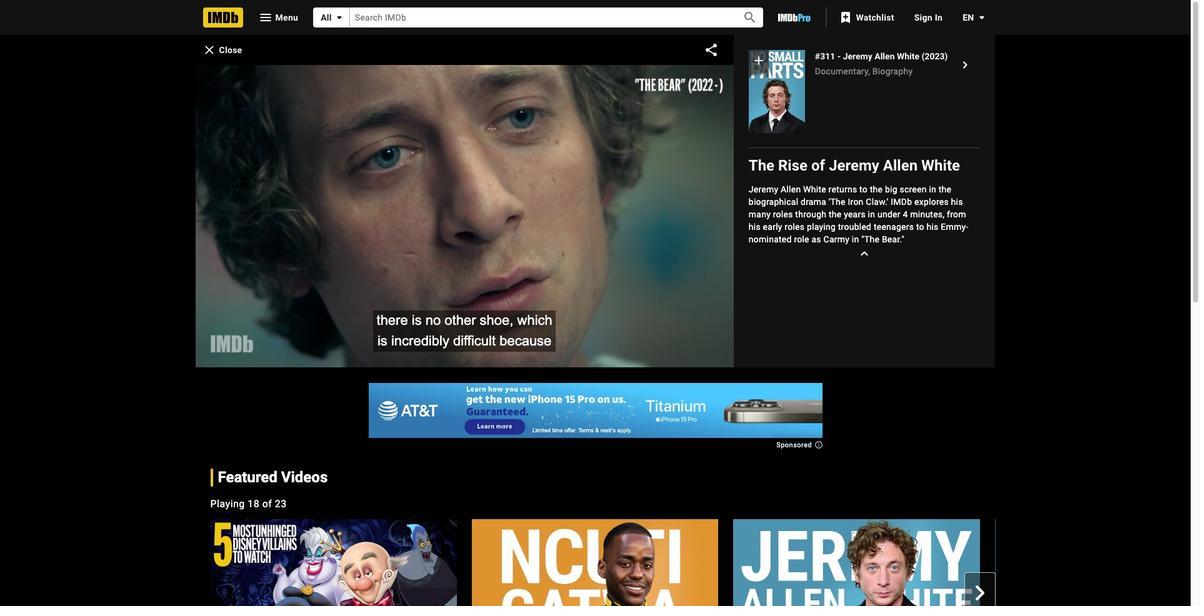 Task type: vqa. For each thing, say whether or not it's contained in the screenshot.
Ogden
no



Task type: locate. For each thing, give the bounding box(es) containing it.
close button
[[195, 38, 252, 61]]

white inside #311 - jeremy allen white (2023) documentary, biography
[[897, 51, 920, 61]]

1 arrow drop down image from the left
[[332, 10, 347, 25]]

0 vertical spatial in
[[929, 185, 937, 195]]

in
[[929, 185, 937, 195], [868, 210, 875, 220], [852, 235, 859, 245]]

chevron right inline image
[[973, 586, 988, 601]]

arrow drop down image right in
[[974, 10, 989, 25]]

jeremy
[[843, 51, 873, 61], [829, 157, 880, 175], [749, 185, 779, 195]]

1 vertical spatial of
[[262, 498, 272, 510]]

menu
[[275, 12, 298, 22]]

arrow drop down image inside en button
[[974, 10, 989, 25]]

"the
[[862, 235, 880, 245]]

roles up "role" on the top right
[[785, 222, 805, 232]]

0 vertical spatial of
[[812, 157, 825, 175]]

featured videos
[[218, 469, 328, 487]]

0 horizontal spatial his
[[749, 222, 761, 232]]

iron
[[848, 197, 864, 207]]

troubled
[[838, 222, 872, 232]]

white up drama
[[803, 185, 826, 195]]

submit search image
[[743, 10, 758, 25]]

playing
[[807, 222, 836, 232]]

main content containing the rise of jeremy allen white
[[0, 35, 1200, 606]]

group
[[749, 50, 805, 133], [195, 520, 1200, 606], [210, 520, 457, 606], [472, 520, 718, 606], [733, 520, 980, 606], [995, 520, 1200, 606]]

arrow drop down image inside all button
[[332, 10, 347, 25]]

1 horizontal spatial the
[[870, 185, 883, 195]]

in up 'explores'
[[929, 185, 937, 195]]

drama
[[801, 197, 827, 207]]

playing 18 of 23
[[210, 498, 287, 510]]

#311 - jeremy allen white (2023) documentary, biography
[[815, 51, 948, 76]]

'the
[[829, 197, 846, 207]]

1 vertical spatial white
[[922, 157, 960, 175]]

none field inside all search box
[[350, 8, 729, 27]]

1 vertical spatial in
[[868, 210, 875, 220]]

nominated
[[749, 235, 792, 245]]

the
[[870, 185, 883, 195], [939, 185, 952, 195], [829, 210, 842, 220]]

of right rise at the top of page
[[812, 157, 825, 175]]

0 horizontal spatial to
[[860, 185, 868, 195]]

his up from
[[951, 197, 963, 207]]

in down 'troubled' at the top
[[852, 235, 859, 245]]

roles
[[773, 210, 793, 220], [785, 222, 805, 232]]

2 horizontal spatial the
[[939, 185, 952, 195]]

1 horizontal spatial in
[[868, 210, 875, 220]]

0 horizontal spatial white
[[803, 185, 826, 195]]

watchlist image
[[839, 10, 854, 25]]

arrow drop down image
[[332, 10, 347, 25], [974, 10, 989, 25]]

jeremy up the biographical
[[749, 185, 779, 195]]

allen up big
[[883, 157, 918, 175]]

to down minutes, on the top right of the page
[[917, 222, 925, 232]]

white up screen
[[922, 157, 960, 175]]

2 vertical spatial jeremy
[[749, 185, 779, 195]]

(2023)
[[922, 51, 948, 61]]

in
[[935, 13, 943, 23]]

1 horizontal spatial arrow drop down image
[[974, 10, 989, 25]]

his down many
[[749, 222, 761, 232]]

2 arrow drop down image from the left
[[974, 10, 989, 25]]

allen
[[875, 51, 895, 61], [883, 157, 918, 175], [781, 185, 801, 195]]

1 horizontal spatial of
[[812, 157, 825, 175]]

claw.' imdb
[[866, 197, 912, 207]]

the left big
[[870, 185, 883, 195]]

0 vertical spatial roles
[[773, 210, 793, 220]]

under
[[878, 210, 901, 220]]

to up iron
[[860, 185, 868, 195]]

1 vertical spatial jeremy
[[829, 157, 880, 175]]

in right the years
[[868, 210, 875, 220]]

2 horizontal spatial white
[[922, 157, 960, 175]]

as
[[812, 235, 821, 245]]

roles down the biographical
[[773, 210, 793, 220]]

18
[[248, 498, 260, 510]]

2 vertical spatial allen
[[781, 185, 801, 195]]

sponsored
[[777, 442, 814, 450]]

allen inside #311 - jeremy allen white (2023) documentary, biography
[[875, 51, 895, 61]]

arrow drop down image right menu
[[332, 10, 347, 25]]

returns
[[829, 185, 857, 195]]

menu button
[[248, 8, 308, 28]]

from
[[947, 210, 966, 220]]

emmy-
[[941, 222, 969, 232]]

videos
[[281, 469, 328, 487]]

1 horizontal spatial his
[[927, 222, 939, 232]]

playing
[[210, 498, 245, 510]]

0 horizontal spatial in
[[852, 235, 859, 245]]

documentary,
[[815, 66, 870, 76]]

2 horizontal spatial his
[[951, 197, 963, 207]]

of for rise
[[812, 157, 825, 175]]

0 horizontal spatial arrow drop down image
[[332, 10, 347, 25]]

None field
[[350, 8, 729, 27]]

the up 'explores'
[[939, 185, 952, 195]]

0 vertical spatial jeremy
[[843, 51, 873, 61]]

many
[[749, 210, 771, 220]]

his
[[951, 197, 963, 207], [749, 222, 761, 232], [927, 222, 939, 232]]

of right 18
[[262, 498, 272, 510]]

#311
[[815, 51, 835, 61]]

main content
[[0, 35, 1200, 606]]

4
[[903, 210, 908, 220]]

en
[[963, 13, 974, 23]]

screen
[[900, 185, 927, 195]]

close
[[219, 45, 242, 55]]

0 vertical spatial allen
[[875, 51, 895, 61]]

allen up 'biography'
[[875, 51, 895, 61]]

1 horizontal spatial white
[[897, 51, 920, 61]]

his down minutes, on the top right of the page
[[927, 222, 939, 232]]

jeremy up 'returns'
[[829, 157, 880, 175]]

to
[[860, 185, 868, 195], [917, 222, 925, 232]]

years
[[844, 210, 866, 220]]

minutes,
[[910, 210, 945, 220]]

of
[[812, 157, 825, 175], [262, 498, 272, 510]]

0 horizontal spatial of
[[262, 498, 272, 510]]

the down 'the
[[829, 210, 842, 220]]

white up 'biography'
[[897, 51, 920, 61]]

0 vertical spatial to
[[860, 185, 868, 195]]

allen up the biographical
[[781, 185, 801, 195]]

jeremy right "-"
[[843, 51, 873, 61]]

big
[[885, 185, 898, 195]]

1 horizontal spatial to
[[917, 222, 925, 232]]

2 vertical spatial in
[[852, 235, 859, 245]]

white
[[897, 51, 920, 61], [922, 157, 960, 175], [803, 185, 826, 195]]

expand less image
[[857, 246, 872, 261]]

2 vertical spatial white
[[803, 185, 826, 195]]

0 vertical spatial white
[[897, 51, 920, 61]]



Task type: describe. For each thing, give the bounding box(es) containing it.
jeremy allen white returns to the big screen in the biographical drama 'the iron claw.' imdb explores his many roles through the years in under 4 minutes, from his early roles playing troubled teenagers to his emmy- nominated role as carmy in "the bear."
[[749, 185, 969, 245]]

share on social media image
[[704, 43, 719, 58]]

watchlist button
[[832, 6, 904, 29]]

jeremy inside jeremy allen white returns to the big screen in the biographical drama 'the iron claw.' imdb explores his many roles through the years in under 4 minutes, from his early roles playing troubled teenagers to his emmy- nominated role as carmy in "the bear."
[[749, 185, 779, 195]]

all
[[321, 13, 332, 23]]

All search field
[[313, 8, 764, 28]]

2 horizontal spatial in
[[929, 185, 937, 195]]

#311 - jeremy allen white (2023) image
[[958, 58, 973, 73]]

add image
[[751, 53, 766, 68]]

en button
[[953, 6, 989, 29]]

arrow drop down image for en
[[974, 10, 989, 25]]

the rise of jeremy allen white
[[749, 157, 960, 175]]

early
[[763, 222, 783, 232]]

biographical
[[749, 197, 799, 207]]

#311 - jeremy allen white image
[[749, 50, 805, 133]]

jeremy inside #311 - jeremy allen white (2023) documentary, biography
[[843, 51, 873, 61]]

1 vertical spatial roles
[[785, 222, 805, 232]]

menu image
[[258, 10, 273, 25]]

allen inside jeremy allen white returns to the big screen in the biographical drama 'the iron claw.' imdb explores his many roles through the years in under 4 minutes, from his early roles playing troubled teenagers to his emmy- nominated role as carmy in "the bear."
[[781, 185, 801, 195]]

explores
[[915, 197, 949, 207]]

sign
[[914, 13, 933, 23]]

5 most unhinged disney animated villains to watch image
[[210, 520, 457, 606]]

0 horizontal spatial the
[[829, 210, 842, 220]]

bear."
[[882, 235, 905, 245]]

rise
[[778, 157, 808, 175]]

teenagers
[[874, 222, 914, 232]]

through
[[796, 210, 827, 220]]

all button
[[313, 8, 350, 28]]

featured
[[218, 469, 277, 487]]

sponsored content section
[[368, 383, 823, 450]]

Search IMDb text field
[[350, 8, 729, 27]]

arrow drop down image for all
[[332, 10, 347, 25]]

the rise of jeremy allen white image
[[733, 520, 980, 606]]

sign in button
[[904, 6, 953, 29]]

the rise of elizabeth debicki image
[[995, 520, 1200, 606]]

of for 18
[[262, 498, 272, 510]]

biography
[[873, 66, 913, 76]]

white inside jeremy allen white returns to the big screen in the biographical drama 'the iron claw.' imdb explores his many roles through the years in under 4 minutes, from his early roles playing troubled teenagers to his emmy- nominated role as carmy in "the bear."
[[803, 185, 826, 195]]

home image
[[203, 8, 243, 28]]

1 vertical spatial to
[[917, 222, 925, 232]]

carmy
[[824, 235, 850, 245]]

1 vertical spatial allen
[[883, 157, 918, 175]]

-
[[838, 51, 841, 61]]

the
[[749, 157, 775, 175]]

role
[[794, 235, 810, 245]]

clear image
[[202, 42, 217, 57]]

23
[[275, 498, 287, 510]]

sign in
[[914, 13, 943, 23]]

watchlist
[[856, 13, 894, 23]]

the rise of ncuti gatwa image
[[472, 520, 718, 606]]



